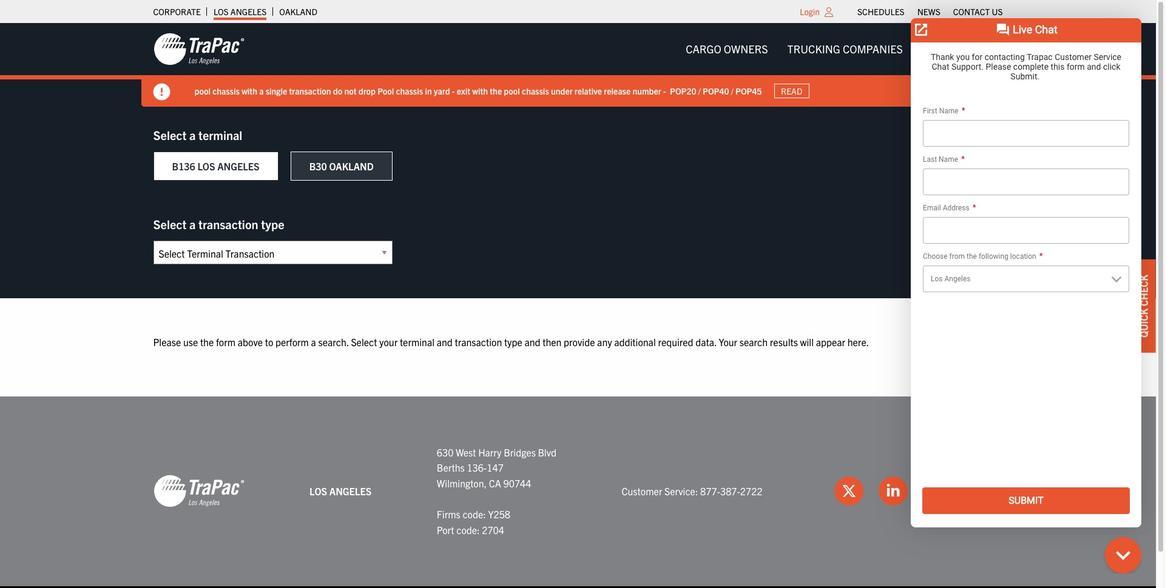 Task type: vqa. For each thing, say whether or not it's contained in the screenshot.
leftmost '(CTF)'
no



Task type: locate. For each thing, give the bounding box(es) containing it.
terminal right your
[[400, 336, 435, 348]]

trucking companies
[[787, 42, 903, 56]]

contact
[[953, 6, 990, 17]]

0 vertical spatial transaction
[[289, 85, 331, 96]]

1 horizontal spatial pool
[[504, 85, 520, 96]]

quick
[[1138, 309, 1150, 338]]

2 read from the left
[[781, 86, 803, 96]]

1 horizontal spatial oakland
[[329, 160, 374, 172]]

1 horizontal spatial chassis
[[396, 85, 423, 96]]

exit
[[457, 85, 470, 96]]

1 read link from the left
[[318, 84, 354, 98]]

-
[[452, 85, 455, 96], [663, 85, 666, 96]]

with
[[242, 85, 257, 96], [472, 85, 488, 96]]

0 horizontal spatial pool
[[194, 85, 211, 96]]

read link right pop45
[[774, 84, 809, 98]]

blvd
[[538, 446, 556, 459]]

chassis
[[212, 85, 240, 96], [396, 85, 423, 96], [522, 85, 549, 96]]

a left search.
[[311, 336, 316, 348]]

0 horizontal spatial los angeles
[[214, 6, 267, 17]]

2 vertical spatial select
[[351, 336, 377, 348]]

quick check
[[1138, 275, 1150, 338]]

customer service: 877-387-2722
[[622, 485, 763, 497]]

a
[[259, 85, 264, 96], [189, 127, 196, 143], [189, 217, 196, 232], [311, 336, 316, 348]]

2 los angeles image from the top
[[153, 475, 244, 509]]

select down b136
[[153, 217, 187, 232]]

appear
[[816, 336, 845, 348]]

1 los angeles image from the top
[[153, 32, 244, 66]]

1 horizontal spatial /
[[731, 85, 734, 96]]

3 chassis from the left
[[522, 85, 549, 96]]

read link
[[318, 84, 354, 98], [774, 84, 809, 98]]

west
[[456, 446, 476, 459]]

chassis left under
[[522, 85, 549, 96]]

1 pool from the left
[[194, 85, 211, 96]]

select
[[153, 127, 187, 143], [153, 217, 187, 232], [351, 336, 377, 348]]

banner
[[0, 23, 1165, 107]]

2 vertical spatial los
[[310, 485, 327, 497]]

and left then on the bottom of the page
[[525, 336, 540, 348]]

and right your
[[437, 336, 453, 348]]

0 horizontal spatial transaction
[[198, 217, 258, 232]]

1 vertical spatial transaction
[[198, 217, 258, 232]]

select for select a transaction type
[[153, 217, 187, 232]]

0 horizontal spatial terminal
[[198, 127, 242, 143]]

above
[[238, 336, 263, 348]]

0 vertical spatial los angeles image
[[153, 32, 244, 66]]

footer
[[0, 397, 1156, 589]]

1 vertical spatial oakland
[[329, 160, 374, 172]]

0 horizontal spatial chassis
[[212, 85, 240, 96]]

code: up 2704
[[463, 509, 486, 521]]

with right the exit
[[472, 85, 488, 96]]

877-
[[700, 485, 720, 497]]

1 vertical spatial los
[[197, 160, 215, 172]]

menu bar down the light image
[[676, 37, 1013, 61]]

1 vertical spatial menu bar
[[676, 37, 1013, 61]]

a right lfd
[[259, 85, 264, 96]]

read link left drop
[[318, 84, 354, 98]]

1 horizontal spatial -
[[663, 85, 666, 96]]

with left single
[[242, 85, 257, 96]]

0 horizontal spatial with
[[242, 85, 257, 96]]

read
[[325, 86, 347, 96], [781, 86, 803, 96]]

terminal up b136 los angeles
[[198, 127, 242, 143]]

a inside banner
[[259, 85, 264, 96]]

1 horizontal spatial and
[[525, 336, 540, 348]]

solid image
[[984, 138, 994, 147]]

1 read from the left
[[325, 86, 347, 96]]

0 horizontal spatial the
[[200, 336, 214, 348]]

cargo owners link
[[676, 37, 778, 61]]

136-
[[467, 462, 487, 474]]

0 vertical spatial the
[[490, 85, 502, 96]]

0 horizontal spatial oakland
[[279, 6, 317, 17]]

1 vertical spatial angeles
[[217, 160, 260, 172]]

additional
[[614, 336, 656, 348]]

0 horizontal spatial read link
[[318, 84, 354, 98]]

check inside button
[[950, 136, 984, 148]]

bridges
[[504, 446, 536, 459]]

2 horizontal spatial chassis
[[522, 85, 549, 96]]

0 vertical spatial los
[[214, 6, 229, 17]]

2 vertical spatial transaction
[[455, 336, 502, 348]]

2 vertical spatial angeles
[[329, 485, 372, 497]]

0 vertical spatial terminal
[[198, 127, 242, 143]]

1 vertical spatial select
[[153, 217, 187, 232]]

select up b136
[[153, 127, 187, 143]]

a up b136
[[189, 127, 196, 143]]

/ left pop40
[[698, 85, 701, 96]]

here.
[[848, 336, 869, 348]]

do
[[333, 85, 342, 96]]

0 horizontal spatial -
[[452, 85, 455, 96]]

corporate
[[153, 6, 201, 17]]

/
[[698, 85, 701, 96], [731, 85, 734, 96]]

chassis left lfd
[[212, 85, 240, 96]]

- right number
[[663, 85, 666, 96]]

los angeles
[[214, 6, 267, 17], [310, 485, 372, 497]]

the
[[490, 85, 502, 96], [200, 336, 214, 348]]

0 vertical spatial oakland
[[279, 6, 317, 17]]

1 horizontal spatial the
[[490, 85, 502, 96]]

the right use
[[200, 336, 214, 348]]

read link for pool chassis with a single transaction  do not drop pool chassis in yard -  exit with the pool chassis under relative release number -  pop20 / pop40 / pop45
[[774, 84, 809, 98]]

0 horizontal spatial read
[[325, 86, 347, 96]]

banner containing cargo owners
[[0, 23, 1165, 107]]

form
[[216, 336, 235, 348]]

select left your
[[351, 336, 377, 348]]

- left the exit
[[452, 85, 455, 96]]

pool right solid image
[[194, 85, 211, 96]]

code: right port
[[456, 524, 480, 536]]

login
[[800, 6, 820, 17]]

0 horizontal spatial check
[[950, 136, 984, 148]]

1 horizontal spatial with
[[472, 85, 488, 96]]

owners
[[724, 42, 768, 56]]

check
[[950, 136, 984, 148], [1138, 275, 1150, 307]]

oakland right los angeles link
[[279, 6, 317, 17]]

pool chassis with a single transaction  do not drop pool chassis in yard -  exit with the pool chassis under relative release number -  pop20 / pop40 / pop45
[[194, 85, 762, 96]]

lfd
[[240, 85, 255, 96]]

2722
[[740, 485, 763, 497]]

1 horizontal spatial read link
[[774, 84, 809, 98]]

1 vertical spatial code:
[[456, 524, 480, 536]]

los angeles link
[[214, 3, 267, 20]]

perform
[[275, 336, 309, 348]]

the right the exit
[[490, 85, 502, 96]]

0 vertical spatial check
[[950, 136, 984, 148]]

code:
[[463, 509, 486, 521], [456, 524, 480, 536]]

and
[[437, 336, 453, 348], [525, 336, 540, 348]]

in
[[425, 85, 432, 96]]

0 vertical spatial menu bar
[[851, 3, 1009, 20]]

147
[[487, 462, 504, 474]]

read left drop
[[325, 86, 347, 96]]

1 horizontal spatial transaction
[[289, 85, 331, 96]]

firms code:  y258 port code:  2704
[[437, 509, 510, 536]]

shipping lines
[[922, 42, 1003, 56]]

provide
[[564, 336, 595, 348]]

2 chassis from the left
[[396, 85, 423, 96]]

news link
[[917, 3, 940, 20]]

pool right the exit
[[504, 85, 520, 96]]

solid image
[[153, 84, 170, 101]]

read for trapac.com lfd & demurrage
[[325, 86, 347, 96]]

cargo
[[686, 42, 721, 56]]

2 - from the left
[[663, 85, 666, 96]]

angeles
[[231, 6, 267, 17], [217, 160, 260, 172], [329, 485, 372, 497]]

1 horizontal spatial type
[[504, 336, 522, 348]]

light image
[[825, 7, 833, 17]]

1 vertical spatial type
[[504, 336, 522, 348]]

2 read link from the left
[[774, 84, 809, 98]]

trucking
[[787, 42, 840, 56]]

oakland right b30 in the top left of the page
[[329, 160, 374, 172]]

firms
[[437, 509, 460, 521]]

1 horizontal spatial los angeles
[[310, 485, 372, 497]]

0 horizontal spatial /
[[698, 85, 701, 96]]

2 and from the left
[[525, 336, 540, 348]]

1 vertical spatial los angeles
[[310, 485, 372, 497]]

0 vertical spatial select
[[153, 127, 187, 143]]

los
[[214, 6, 229, 17], [197, 160, 215, 172], [310, 485, 327, 497]]

check button
[[941, 128, 1003, 157]]

news
[[917, 6, 940, 17]]

1 vertical spatial los angeles image
[[153, 475, 244, 509]]

1 horizontal spatial check
[[1138, 275, 1150, 307]]

read for pool chassis with a single transaction  do not drop pool chassis in yard -  exit with the pool chassis under relative release number -  pop20 / pop40 / pop45
[[781, 86, 803, 96]]

harry
[[478, 446, 502, 459]]

1 horizontal spatial terminal
[[400, 336, 435, 348]]

chassis left in
[[396, 85, 423, 96]]

relative
[[575, 85, 602, 96]]

terminal
[[198, 127, 242, 143], [400, 336, 435, 348]]

1 horizontal spatial read
[[781, 86, 803, 96]]

2 horizontal spatial transaction
[[455, 336, 502, 348]]

menu bar up "shipping"
[[851, 3, 1009, 20]]

release
[[604, 85, 631, 96]]

pop40
[[703, 85, 729, 96]]

companies
[[843, 42, 903, 56]]

results
[[770, 336, 798, 348]]

trapac.com lfd & demurrage
[[194, 85, 306, 96]]

0 vertical spatial code:
[[463, 509, 486, 521]]

/ left pop45
[[731, 85, 734, 96]]

0 vertical spatial angeles
[[231, 6, 267, 17]]

0 horizontal spatial and
[[437, 336, 453, 348]]

0 vertical spatial type
[[261, 217, 284, 232]]

menu bar
[[851, 3, 1009, 20], [676, 37, 1013, 61]]

quick check link
[[1132, 260, 1156, 353]]

oakland
[[279, 6, 317, 17], [329, 160, 374, 172]]

read right pop45
[[781, 86, 803, 96]]

los angeles image
[[153, 32, 244, 66], [153, 475, 244, 509]]

menu bar containing cargo owners
[[676, 37, 1013, 61]]

select a terminal
[[153, 127, 242, 143]]



Task type: describe. For each thing, give the bounding box(es) containing it.
cargo owners
[[686, 42, 768, 56]]

corporate link
[[153, 3, 201, 20]]

customer
[[622, 485, 662, 497]]

your
[[719, 336, 737, 348]]

login link
[[800, 6, 820, 17]]

2704
[[482, 524, 504, 536]]

us
[[992, 6, 1003, 17]]

single
[[266, 85, 287, 96]]

1 and from the left
[[437, 336, 453, 348]]

1 vertical spatial the
[[200, 336, 214, 348]]

trapac.com
[[194, 85, 238, 96]]

the inside banner
[[490, 85, 502, 96]]

los angeles inside footer
[[310, 485, 372, 497]]

b136
[[172, 160, 195, 172]]

trucking companies link
[[778, 37, 913, 61]]

not
[[344, 85, 357, 96]]

port
[[437, 524, 454, 536]]

under
[[551, 85, 573, 96]]

b136 los angeles
[[172, 160, 260, 172]]

please use the form above to perform a search. select your terminal and transaction type and then provide any additional required data. your search results will appear here.
[[153, 336, 869, 348]]

0 horizontal spatial type
[[261, 217, 284, 232]]

los inside footer
[[310, 485, 327, 497]]

&
[[257, 85, 263, 96]]

angeles inside footer
[[329, 485, 372, 497]]

y258
[[488, 509, 510, 521]]

b30
[[309, 160, 327, 172]]

demurrage
[[265, 85, 306, 96]]

1 / from the left
[[698, 85, 701, 96]]

contact us link
[[953, 3, 1003, 20]]

read link for trapac.com lfd & demurrage
[[318, 84, 354, 98]]

schedules link
[[858, 3, 905, 20]]

required
[[658, 336, 693, 348]]

your
[[379, 336, 398, 348]]

2 with from the left
[[472, 85, 488, 96]]

wilmington,
[[437, 477, 487, 490]]

1 vertical spatial check
[[1138, 275, 1150, 307]]

to
[[265, 336, 273, 348]]

search.
[[318, 336, 349, 348]]

shipping
[[922, 42, 971, 56]]

ca
[[489, 477, 501, 490]]

90744
[[503, 477, 531, 490]]

oakland link
[[279, 3, 317, 20]]

pool
[[378, 85, 394, 96]]

search
[[740, 336, 768, 348]]

schedules
[[858, 6, 905, 17]]

a down b136
[[189, 217, 196, 232]]

footer containing 630 west harry bridges blvd
[[0, 397, 1156, 589]]

any
[[597, 336, 612, 348]]

387-
[[720, 485, 740, 497]]

pop20
[[670, 85, 696, 96]]

b30 oakland
[[309, 160, 374, 172]]

please
[[153, 336, 181, 348]]

number
[[633, 85, 661, 96]]

will
[[800, 336, 814, 348]]

menu bar containing schedules
[[851, 3, 1009, 20]]

2 pool from the left
[[504, 85, 520, 96]]

1 chassis from the left
[[212, 85, 240, 96]]

yard
[[434, 85, 450, 96]]

data.
[[696, 336, 717, 348]]

pop45
[[736, 85, 762, 96]]

select for select a terminal
[[153, 127, 187, 143]]

transaction inside banner
[[289, 85, 331, 96]]

630 west harry bridges blvd berths 136-147 wilmington, ca 90744
[[437, 446, 556, 490]]

lines
[[974, 42, 1003, 56]]

0 vertical spatial los angeles
[[214, 6, 267, 17]]

2 / from the left
[[731, 85, 734, 96]]

use
[[183, 336, 198, 348]]

select a transaction type
[[153, 217, 284, 232]]

drop
[[358, 85, 376, 96]]

1 - from the left
[[452, 85, 455, 96]]

1 vertical spatial terminal
[[400, 336, 435, 348]]

berths
[[437, 462, 465, 474]]

1 with from the left
[[242, 85, 257, 96]]

shipping lines link
[[913, 37, 1013, 61]]

then
[[543, 336, 562, 348]]

contact us
[[953, 6, 1003, 17]]

service:
[[664, 485, 698, 497]]

630
[[437, 446, 454, 459]]



